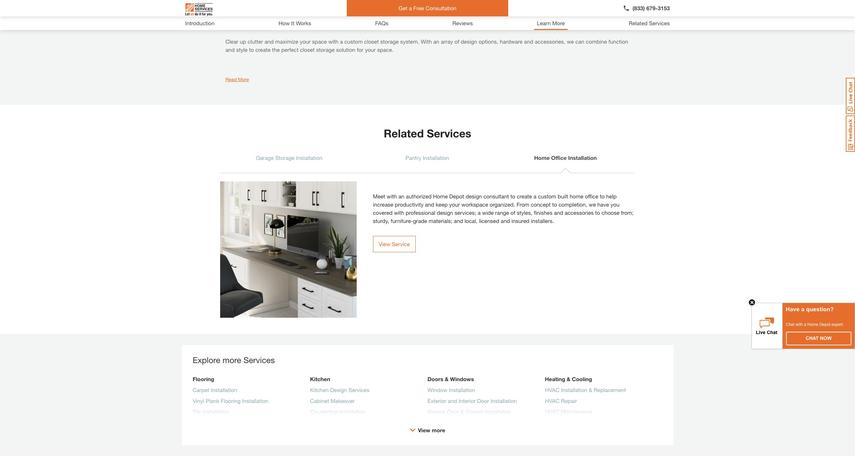 Task type: describe. For each thing, give the bounding box(es) containing it.
kitchen design services link
[[310, 387, 370, 398]]

0 horizontal spatial related services
[[384, 127, 472, 140]]

more for learn more
[[553, 20, 565, 26]]

of inside clear up clutter and maximize your space with a custom closet storage system. with an array of design options, hardware and accessories, we can combine function and style to create the perfect closet storage solution for your space.
[[455, 38, 460, 45]]

we inside clear up clutter and maximize your space with a custom closet storage system. with an array of design options, hardware and accessories, we can combine function and style to create the perfect closet storage solution for your space.
[[567, 38, 574, 45]]

& down cooling
[[589, 387, 593, 394]]

1 vertical spatial related
[[384, 127, 424, 140]]

cabinet makeover
[[310, 398, 355, 405]]

office
[[585, 193, 599, 200]]

services;
[[455, 210, 477, 216]]

hvac installation & replacement
[[545, 387, 626, 394]]

to right 'concept' at the right top of page
[[553, 202, 557, 208]]

hvac for hvac repair
[[545, 398, 560, 405]]

kitchen design services
[[310, 387, 370, 394]]

kitchen for kitchen design services
[[310, 387, 329, 394]]

an inside clear up clutter and maximize your space with a custom closet storage system. with an array of design options, hardware and accessories, we can combine function and style to create the perfect closet storage solution for your space.
[[434, 38, 440, 45]]

0 horizontal spatial closet
[[300, 47, 315, 53]]

garage for garage storage installation
[[256, 155, 274, 161]]

0 horizontal spatial storage
[[316, 47, 335, 53]]

windows
[[450, 376, 474, 383]]

introduction
[[185, 20, 215, 26]]

office
[[552, 155, 567, 161]]

more for view
[[432, 428, 446, 434]]

carpet installation link
[[193, 387, 237, 398]]

exterior
[[428, 398, 447, 405]]

furniture-
[[391, 218, 413, 224]]

and down range
[[501, 218, 510, 224]]

a inside button
[[409, 5, 412, 11]]

pantry installation
[[406, 155, 449, 161]]

your inside meet with an authorized home depot design consultant to create a custom built home office to help increase productivity and keep your workspace organized. from concept to completion, we have you covered with professional design services; a wide range of styles, finishes and accessories to choose from; sturdy, furniture-grade materials; and local, licensed and insured installers.
[[450, 202, 460, 208]]

materials;
[[429, 218, 453, 224]]

carpet
[[193, 387, 209, 394]]

hvac installation & replacement link
[[545, 387, 626, 398]]

options,
[[479, 38, 499, 45]]

opener
[[466, 409, 484, 416]]

design inside clear up clutter and maximize your space with a custom closet storage system. with an array of design options, hardware and accessories, we can combine function and style to create the perfect closet storage solution for your space.
[[461, 38, 477, 45]]

hvac repair link
[[545, 398, 577, 409]]

window
[[428, 387, 448, 394]]

get a free consultation
[[399, 5, 457, 11]]

maximize
[[275, 38, 298, 45]]

service
[[392, 241, 410, 248]]

custom inside meet with an authorized home depot design consultant to create a custom built home office to help increase productivity and keep your workspace organized. from concept to completion, we have you covered with professional design services; a wide range of styles, finishes and accessories to choose from; sturdy, furniture-grade materials; and local, licensed and insured installers.
[[538, 193, 557, 200]]

kitchen for kitchen
[[310, 376, 330, 383]]

depot inside meet with an authorized home depot design consultant to create a custom built home office to help increase productivity and keep your workspace organized. from concept to completion, we have you covered with professional design services; a wide range of styles, finishes and accessories to choose from; sturdy, furniture-grade materials; and local, licensed and insured installers.
[[450, 193, 464, 200]]

design
[[330, 387, 347, 394]]

window installation link
[[428, 387, 475, 398]]

plank
[[206, 398, 219, 405]]

wide
[[482, 210, 494, 216]]

keep
[[436, 202, 448, 208]]

range
[[496, 210, 509, 216]]

space.
[[377, 47, 394, 53]]

meet
[[373, 193, 386, 200]]

view more
[[418, 428, 446, 434]]

more for explore
[[223, 356, 241, 366]]

productivity
[[395, 202, 424, 208]]

0 vertical spatial door
[[478, 398, 489, 405]]

have
[[786, 307, 800, 313]]

it
[[291, 20, 295, 26]]

create inside meet with an authorized home depot design consultant to create a custom built home office to help increase productivity and keep your workspace organized. from concept to completion, we have you covered with professional design services; a wide range of styles, finishes and accessories to choose from; sturdy, furniture-grade materials; and local, licensed and insured installers.
[[517, 193, 532, 200]]

function
[[609, 38, 629, 45]]

a inside clear up clutter and maximize your space with a custom closet storage system. with an array of design options, hardware and accessories, we can combine function and style to create the perfect closet storage solution for your space.
[[340, 38, 343, 45]]

licensed
[[479, 218, 500, 224]]

hvac repair
[[545, 398, 577, 405]]

we inside meet with an authorized home depot design consultant to create a custom built home office to help increase productivity and keep your workspace organized. from concept to completion, we have you covered with professional design services; a wide range of styles, finishes and accessories to choose from; sturdy, furniture-grade materials; and local, licensed and insured installers.
[[589, 202, 596, 208]]

a right the chat at bottom
[[805, 323, 807, 328]]

an inside meet with an authorized home depot design consultant to create a custom built home office to help increase productivity and keep your workspace organized. from concept to completion, we have you covered with professional design services; a wide range of styles, finishes and accessories to choose from; sturdy, furniture-grade materials; and local, licensed and insured installers.
[[399, 193, 405, 200]]

a up 'concept' at the right top of page
[[534, 193, 537, 200]]

countertop installation link
[[310, 409, 366, 420]]

1 vertical spatial door
[[447, 409, 459, 416]]

pantry
[[406, 155, 422, 161]]

view service
[[379, 241, 410, 248]]

perfect
[[281, 47, 299, 53]]

view service link
[[373, 236, 416, 253]]

home inside meet with an authorized home depot design consultant to create a custom built home office to help increase productivity and keep your workspace organized. from concept to completion, we have you covered with professional design services; a wide range of styles, finishes and accessories to choose from; sturdy, furniture-grade materials; and local, licensed and insured installers.
[[433, 193, 448, 200]]

installers.
[[531, 218, 554, 224]]

0 horizontal spatial your
[[300, 38, 311, 45]]

tile installation
[[193, 409, 229, 416]]

1 vertical spatial depot
[[820, 323, 831, 328]]

1 vertical spatial design
[[466, 193, 482, 200]]

the
[[272, 47, 280, 53]]

consultation
[[426, 5, 457, 11]]

for
[[357, 47, 364, 53]]

style
[[236, 47, 248, 53]]

up
[[240, 38, 246, 45]]

(833) 679-3153 link
[[623, 4, 670, 12]]

with inside clear up clutter and maximize your space with a custom closet storage system. with an array of design options, hardware and accessories, we can combine function and style to create the perfect closet storage solution for your space.
[[329, 38, 339, 45]]

makeover
[[331, 398, 355, 405]]

and right finishes
[[554, 210, 564, 216]]

organized.
[[490, 202, 515, 208]]

hvac for hvac maintenance
[[545, 409, 560, 416]]

and down the window installation link
[[448, 398, 457, 405]]

2 vertical spatial design
[[437, 210, 453, 216]]

flooring inside vinyl plank flooring installation link
[[221, 398, 241, 405]]

explore
[[193, 356, 220, 366]]

from;
[[621, 210, 634, 216]]

chat now link
[[787, 333, 852, 346]]

have a question?
[[786, 307, 834, 313]]

installation inside "link"
[[203, 409, 229, 416]]

chat with a home depot expert.
[[786, 323, 845, 328]]

carpet installation
[[193, 387, 237, 394]]

clear
[[226, 38, 238, 45]]

garage for garage door & opener installation
[[428, 409, 446, 416]]

free
[[414, 5, 424, 11]]

concept
[[531, 202, 551, 208]]

countertop installation
[[310, 409, 366, 416]]

storage
[[275, 155, 295, 161]]

hardware
[[500, 38, 523, 45]]

exterior and interior door installation link
[[428, 398, 517, 409]]

& down interior
[[461, 409, 464, 416]]

and down 'clear'
[[226, 47, 235, 53]]

styles,
[[517, 210, 533, 216]]

reviews
[[453, 20, 473, 26]]

help
[[607, 193, 617, 200]]

insured
[[512, 218, 530, 224]]

(833)
[[633, 5, 645, 11]]

finishes
[[534, 210, 553, 216]]

tile
[[193, 409, 201, 416]]

with
[[421, 38, 432, 45]]

explore more services
[[193, 356, 275, 366]]

chat
[[786, 323, 795, 328]]

cabinet
[[310, 398, 329, 405]]



Task type: vqa. For each thing, say whether or not it's contained in the screenshot.
top "Related"
yes



Task type: locate. For each thing, give the bounding box(es) containing it.
1 horizontal spatial garage
[[428, 409, 446, 416]]

with right space
[[329, 38, 339, 45]]

cooling
[[572, 376, 592, 383]]

vinyl
[[193, 398, 204, 405]]

0 vertical spatial storage
[[381, 38, 399, 45]]

garage down exterior
[[428, 409, 446, 416]]

increase
[[373, 202, 394, 208]]

accessories,
[[535, 38, 566, 45]]

1 vertical spatial view
[[418, 428, 431, 434]]

0 vertical spatial create
[[256, 47, 271, 53]]

depot left expert.
[[820, 323, 831, 328]]

2 vertical spatial hvac
[[545, 409, 560, 416]]

custom up for
[[345, 38, 363, 45]]

2 hvac from the top
[[545, 398, 560, 405]]

and right hardware
[[524, 38, 534, 45]]

we left can
[[567, 38, 574, 45]]

with up increase
[[387, 193, 397, 200]]

1 vertical spatial kitchen
[[310, 387, 329, 394]]

your left space
[[300, 38, 311, 45]]

closet
[[364, 38, 379, 45], [300, 47, 315, 53]]

local,
[[465, 218, 478, 224]]

0 horizontal spatial home
[[433, 193, 448, 200]]

2 horizontal spatial home
[[808, 323, 819, 328]]

and
[[265, 38, 274, 45], [524, 38, 534, 45], [226, 47, 235, 53], [425, 202, 435, 208], [554, 210, 564, 216], [454, 218, 463, 224], [501, 218, 510, 224], [448, 398, 457, 405]]

0 vertical spatial custom
[[345, 38, 363, 45]]

vinyl plank flooring installation
[[193, 398, 269, 405]]

3153
[[658, 5, 670, 11]]

home office installation
[[535, 155, 597, 161]]

1 horizontal spatial home
[[535, 155, 550, 161]]

0 horizontal spatial garage
[[256, 155, 274, 161]]

door down interior
[[447, 409, 459, 416]]

0 vertical spatial depot
[[450, 193, 464, 200]]

storage down space
[[316, 47, 335, 53]]

get
[[399, 5, 408, 11]]

completion,
[[559, 202, 588, 208]]

flooring right "plank"
[[221, 398, 241, 405]]

read more
[[226, 77, 249, 82]]

chat
[[806, 336, 819, 342]]

& right the doors in the bottom of the page
[[445, 376, 449, 383]]

0 vertical spatial flooring
[[193, 376, 214, 383]]

a right have at the right of the page
[[802, 307, 805, 313]]

create down clutter
[[256, 47, 271, 53]]

1 horizontal spatial storage
[[381, 38, 399, 45]]

1 vertical spatial related services
[[384, 127, 472, 140]]

an up productivity
[[399, 193, 405, 200]]

0 vertical spatial of
[[455, 38, 460, 45]]

2 vertical spatial your
[[450, 202, 460, 208]]

related up pantry
[[384, 127, 424, 140]]

garage
[[256, 155, 274, 161], [428, 409, 446, 416]]

1 vertical spatial more
[[432, 428, 446, 434]]

expert.
[[832, 323, 845, 328]]

to up organized.
[[511, 193, 516, 200]]

home up chat at the bottom of page
[[808, 323, 819, 328]]

you
[[611, 202, 620, 208]]

related services
[[629, 20, 670, 26], [384, 127, 472, 140]]

create
[[256, 47, 271, 53], [517, 193, 532, 200]]

1 horizontal spatial closet
[[364, 38, 379, 45]]

of inside meet with an authorized home depot design consultant to create a custom built home office to help increase productivity and keep your workspace organized. from concept to completion, we have you covered with professional design services; a wide range of styles, finishes and accessories to choose from; sturdy, furniture-grade materials; and local, licensed and insured installers.
[[511, 210, 516, 216]]

live chat image
[[846, 78, 856, 114]]

to down clutter
[[249, 47, 254, 53]]

to down have
[[596, 210, 600, 216]]

a left wide
[[478, 210, 481, 216]]

garage storage installation
[[256, 155, 323, 161]]

choose
[[602, 210, 620, 216]]

get a free consultation button
[[347, 0, 509, 16]]

system.
[[401, 38, 420, 45]]

of right range
[[511, 210, 516, 216]]

your right for
[[365, 47, 376, 53]]

design left 'options,'
[[461, 38, 477, 45]]

closet down space
[[300, 47, 315, 53]]

1 kitchen from the top
[[310, 376, 330, 383]]

installation inside 'link'
[[211, 387, 237, 394]]

0 vertical spatial your
[[300, 38, 311, 45]]

grade
[[413, 218, 427, 224]]

vinyl plank flooring installation link
[[193, 398, 269, 409]]

1 vertical spatial your
[[365, 47, 376, 53]]

with right the chat at bottom
[[796, 323, 803, 328]]

1 vertical spatial of
[[511, 210, 516, 216]]

create inside clear up clutter and maximize your space with a custom closet storage system. with an array of design options, hardware and accessories, we can combine function and style to create the perfect closet storage solution for your space.
[[256, 47, 271, 53]]

professional
[[406, 210, 436, 216]]

1 vertical spatial we
[[589, 202, 596, 208]]

3 hvac from the top
[[545, 409, 560, 416]]

and left keep
[[425, 202, 435, 208]]

view for view service
[[379, 241, 391, 248]]

works
[[296, 20, 311, 26]]

0 vertical spatial design
[[461, 38, 477, 45]]

related down (833)
[[629, 20, 648, 26]]

accessories
[[565, 210, 594, 216]]

0 horizontal spatial view
[[379, 241, 391, 248]]

custom
[[345, 38, 363, 45], [538, 193, 557, 200]]

home left 'office'
[[535, 155, 550, 161]]

from
[[517, 202, 530, 208]]

and down services;
[[454, 218, 463, 224]]

authorized
[[406, 193, 432, 200]]

1 vertical spatial hvac
[[545, 398, 560, 405]]

1 horizontal spatial your
[[365, 47, 376, 53]]

door
[[478, 398, 489, 405], [447, 409, 459, 416]]

1 horizontal spatial we
[[589, 202, 596, 208]]

your right keep
[[450, 202, 460, 208]]

0 horizontal spatial more
[[223, 356, 241, 366]]

more right read
[[238, 77, 249, 82]]

hvac left repair
[[545, 398, 560, 405]]

1 horizontal spatial of
[[511, 210, 516, 216]]

more right explore
[[223, 356, 241, 366]]

0 vertical spatial garage
[[256, 155, 274, 161]]

2 kitchen from the top
[[310, 387, 329, 394]]

do it for you logo image
[[185, 0, 213, 19]]

door up opener
[[478, 398, 489, 405]]

with up furniture-
[[394, 210, 404, 216]]

how
[[279, 20, 290, 26]]

& left cooling
[[567, 376, 571, 383]]

read
[[226, 77, 237, 82]]

a up the solution
[[340, 38, 343, 45]]

design down keep
[[437, 210, 453, 216]]

custom up 'concept' at the right top of page
[[538, 193, 557, 200]]

0 horizontal spatial door
[[447, 409, 459, 416]]

0 vertical spatial related services
[[629, 20, 670, 26]]

0 horizontal spatial depot
[[450, 193, 464, 200]]

0 horizontal spatial create
[[256, 47, 271, 53]]

a right get
[[409, 5, 412, 11]]

exterior and interior door installation
[[428, 398, 517, 405]]

0 horizontal spatial of
[[455, 38, 460, 45]]

1 vertical spatial an
[[399, 193, 405, 200]]

more right learn
[[553, 20, 565, 26]]

doors & windows
[[428, 376, 474, 383]]

1 vertical spatial garage
[[428, 409, 446, 416]]

kitchen
[[310, 376, 330, 383], [310, 387, 329, 394]]

garage left storage on the top left of page
[[256, 155, 274, 161]]

1 horizontal spatial create
[[517, 193, 532, 200]]

to
[[249, 47, 254, 53], [511, 193, 516, 200], [600, 193, 605, 200], [553, 202, 557, 208], [596, 210, 600, 216]]

feedback link image
[[846, 115, 856, 152]]

closet up "space."
[[364, 38, 379, 45]]

more
[[223, 356, 241, 366], [432, 428, 446, 434]]

0 vertical spatial more
[[223, 356, 241, 366]]

1 vertical spatial custom
[[538, 193, 557, 200]]

1 horizontal spatial custom
[[538, 193, 557, 200]]

0 horizontal spatial custom
[[345, 38, 363, 45]]

consultant
[[484, 193, 509, 200]]

question?
[[807, 307, 834, 313]]

hvac maintenance
[[545, 409, 593, 416]]

we
[[567, 38, 574, 45], [589, 202, 596, 208]]

interior
[[459, 398, 476, 405]]

1 horizontal spatial view
[[418, 428, 431, 434]]

clutter
[[248, 38, 263, 45]]

learn
[[537, 20, 551, 26]]

heating & cooling
[[545, 376, 592, 383]]

to inside clear up clutter and maximize your space with a custom closet storage system. with an array of design options, hardware and accessories, we can combine function and style to create the perfect closet storage solution for your space.
[[249, 47, 254, 53]]

of right array
[[455, 38, 460, 45]]

maintenance
[[561, 409, 593, 416]]

depot up services;
[[450, 193, 464, 200]]

1 vertical spatial more
[[238, 77, 249, 82]]

1 horizontal spatial more
[[432, 428, 446, 434]]

0 vertical spatial closet
[[364, 38, 379, 45]]

sturdy,
[[373, 218, 389, 224]]

1 hvac from the top
[[545, 387, 560, 394]]

we down office
[[589, 202, 596, 208]]

with
[[329, 38, 339, 45], [387, 193, 397, 200], [394, 210, 404, 216], [796, 323, 803, 328]]

679-
[[647, 5, 658, 11]]

design up the workspace
[[466, 193, 482, 200]]

0 horizontal spatial we
[[567, 38, 574, 45]]

0 horizontal spatial an
[[399, 193, 405, 200]]

0 vertical spatial more
[[553, 20, 565, 26]]

1 horizontal spatial more
[[553, 20, 565, 26]]

tile installation link
[[193, 409, 229, 420]]

1 horizontal spatial door
[[478, 398, 489, 405]]

0 horizontal spatial flooring
[[193, 376, 214, 383]]

0 vertical spatial view
[[379, 241, 391, 248]]

0 vertical spatial related
[[629, 20, 648, 26]]

hvac down heating
[[545, 387, 560, 394]]

1 vertical spatial home
[[433, 193, 448, 200]]

1 vertical spatial flooring
[[221, 398, 241, 405]]

services
[[649, 20, 670, 26], [427, 127, 472, 140], [244, 356, 275, 366], [349, 387, 370, 394]]

hvac maintenance link
[[545, 409, 593, 420]]

1 vertical spatial storage
[[316, 47, 335, 53]]

2 vertical spatial home
[[808, 323, 819, 328]]

view down exterior
[[418, 428, 431, 434]]

flooring up carpet
[[193, 376, 214, 383]]

create up from
[[517, 193, 532, 200]]

more down exterior
[[432, 428, 446, 434]]

repair
[[561, 398, 577, 405]]

clear up clutter and maximize your space with a custom closet storage system. with an array of design options, hardware and accessories, we can combine function and style to create the perfect closet storage solution for your space.
[[226, 38, 629, 53]]

to up have
[[600, 193, 605, 200]]

1 horizontal spatial an
[[434, 38, 440, 45]]

storage up "space."
[[381, 38, 399, 45]]

0 vertical spatial home
[[535, 155, 550, 161]]

cabinet makeover link
[[310, 398, 355, 409]]

a
[[409, 5, 412, 11], [340, 38, 343, 45], [534, 193, 537, 200], [478, 210, 481, 216], [802, 307, 805, 313], [805, 323, 807, 328]]

garage door & opener installation link
[[428, 409, 512, 420]]

hvac for hvac installation & replacement
[[545, 387, 560, 394]]

related services down (833) 679-3153 "link"
[[629, 20, 670, 26]]

1 horizontal spatial depot
[[820, 323, 831, 328]]

workspace
[[462, 202, 488, 208]]

1 horizontal spatial flooring
[[221, 398, 241, 405]]

1 vertical spatial closet
[[300, 47, 315, 53]]

countertop
[[310, 409, 338, 416]]

0 horizontal spatial more
[[238, 77, 249, 82]]

view left service
[[379, 241, 391, 248]]

an right with
[[434, 38, 440, 45]]

1 vertical spatial create
[[517, 193, 532, 200]]

hvac down hvac repair link
[[545, 409, 560, 416]]

more for read more
[[238, 77, 249, 82]]

view for view more
[[418, 428, 431, 434]]

0 vertical spatial kitchen
[[310, 376, 330, 383]]

0 horizontal spatial related
[[384, 127, 424, 140]]

doors
[[428, 376, 444, 383]]

0 vertical spatial we
[[567, 38, 574, 45]]

and up the
[[265, 38, 274, 45]]

1 horizontal spatial related
[[629, 20, 648, 26]]

custom inside clear up clutter and maximize your space with a custom closet storage system. with an array of design options, hardware and accessories, we can combine function and style to create the perfect closet storage solution for your space.
[[345, 38, 363, 45]]

more
[[553, 20, 565, 26], [238, 77, 249, 82]]

learn more
[[537, 20, 565, 26]]

covered
[[373, 210, 393, 216]]

2 horizontal spatial your
[[450, 202, 460, 208]]

0 vertical spatial hvac
[[545, 387, 560, 394]]

0 vertical spatial an
[[434, 38, 440, 45]]

home up keep
[[433, 193, 448, 200]]

1 horizontal spatial related services
[[629, 20, 670, 26]]

related services up pantry installation
[[384, 127, 472, 140]]

combine
[[586, 38, 607, 45]]

hvac
[[545, 387, 560, 394], [545, 398, 560, 405], [545, 409, 560, 416]]



